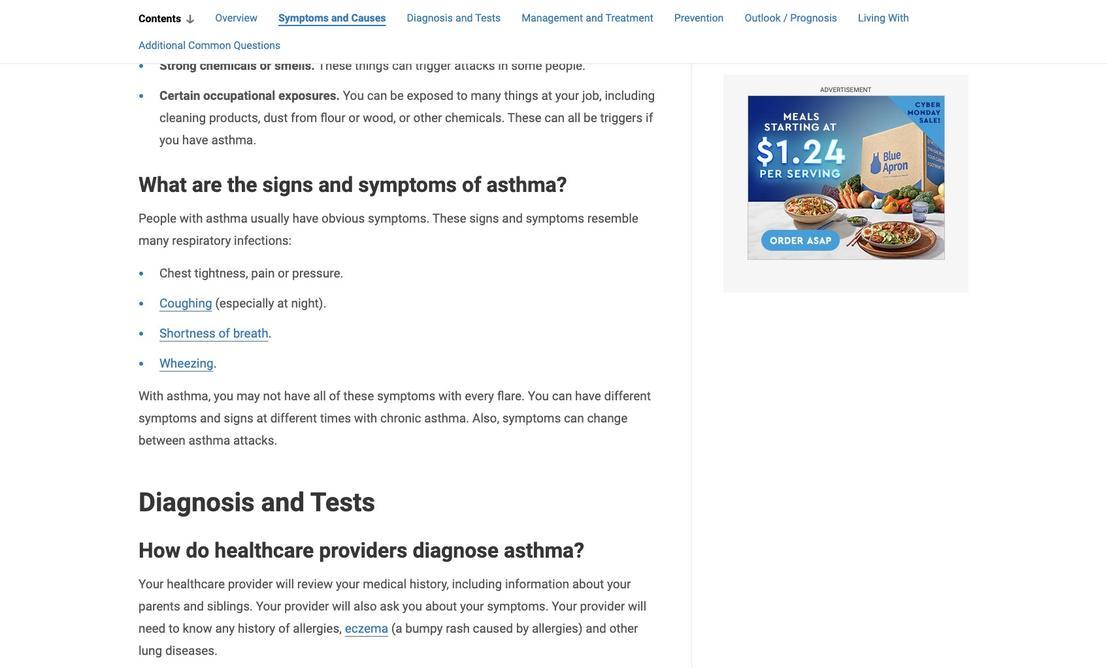 Task type: locate. For each thing, give the bounding box(es) containing it.
diseases.
[[165, 644, 218, 659]]

1 vertical spatial asthma.
[[424, 411, 469, 426]]

0 horizontal spatial symptoms.
[[368, 211, 430, 226]]

your up history
[[256, 600, 281, 615]]

. down (especially in the top left of the page
[[268, 326, 272, 341]]

be
[[390, 88, 404, 104], [584, 111, 597, 126]]

chronic
[[380, 411, 421, 426]]

your
[[555, 88, 579, 104], [336, 577, 360, 592], [607, 577, 631, 592], [460, 600, 484, 615]]

you
[[159, 133, 179, 148], [214, 389, 233, 404], [402, 600, 422, 615]]

0 vertical spatial all
[[568, 111, 581, 126]]

you left may on the bottom left of page
[[214, 389, 233, 404]]

1 vertical spatial things
[[504, 88, 538, 104]]

1 horizontal spatial tests
[[475, 12, 501, 24]]

tests
[[475, 12, 501, 24], [310, 488, 375, 518]]

. down causes
[[353, 28, 356, 43]]

you inside you can be exposed to many things at your job, including cleaning products, dust from flour or wood, or other chemicals. these can all be triggers if you have asthma.
[[343, 88, 364, 104]]

1 vertical spatial .
[[268, 326, 272, 341]]

all
[[568, 111, 581, 126], [313, 389, 326, 404]]

causes
[[351, 12, 386, 24]]

1 vertical spatial other
[[609, 622, 638, 637]]

0 vertical spatial asthma.
[[211, 133, 256, 148]]

diagnosis inside 'link'
[[407, 12, 453, 24]]

1 horizontal spatial .
[[268, 326, 272, 341]]

additional common questions
[[139, 39, 281, 51]]

between
[[139, 434, 185, 449]]

1 horizontal spatial these
[[433, 211, 466, 226]]

people with asthma usually have obvious symptoms. these signs and symptoms resemble many respiratory infections:
[[139, 211, 638, 249]]

signs inside with asthma, you may not have all of these symptoms with every flare. you can have different symptoms and signs at different times with chronic asthma. also, symptoms can change between asthma attacks.
[[224, 411, 253, 426]]

with up respiratory
[[180, 211, 203, 226]]

symptoms. right obvious
[[368, 211, 430, 226]]

0 horizontal spatial all
[[313, 389, 326, 404]]

1 vertical spatial at
[[277, 296, 288, 311]]

can up wood, at the top left of page
[[367, 88, 387, 104]]

0 horizontal spatial about
[[425, 600, 457, 615]]

0 vertical spatial you
[[159, 133, 179, 148]]

2 horizontal spatial with
[[439, 389, 462, 404]]

to right need
[[169, 622, 180, 637]]

chest
[[159, 266, 191, 281]]

including up 'triggers'
[[605, 88, 655, 104]]

1 vertical spatial these
[[508, 111, 541, 126]]

history,
[[410, 577, 449, 592]]

0 horizontal spatial to
[[169, 622, 180, 637]]

0 horizontal spatial asthma.
[[211, 133, 256, 148]]

diagnosis and tests down attacks.
[[139, 488, 375, 518]]

1 horizontal spatial signs
[[262, 173, 313, 198]]

management
[[522, 12, 583, 24]]

with down "these"
[[354, 411, 377, 426]]

2 horizontal spatial .
[[353, 28, 356, 43]]

1 vertical spatial signs
[[469, 211, 499, 226]]

asthma inside people with asthma usually have obvious symptoms. these signs and symptoms resemble many respiratory infections:
[[206, 211, 248, 226]]

0 horizontal spatial diagnosis
[[139, 488, 255, 518]]

with left asthma,
[[139, 389, 163, 404]]

0 horizontal spatial .
[[213, 356, 217, 371]]

you
[[343, 88, 364, 104], [528, 389, 549, 404]]

be up wood, at the top left of page
[[390, 88, 404, 104]]

1 horizontal spatial other
[[609, 622, 638, 637]]

these inside you can be exposed to many things at your job, including cleaning products, dust from flour or wood, or other chemicals. these can all be triggers if you have asthma.
[[508, 111, 541, 126]]

or right flour
[[349, 111, 360, 126]]

including down diagnose
[[452, 577, 502, 592]]

all left 'triggers'
[[568, 111, 581, 126]]

2 vertical spatial .
[[213, 356, 217, 371]]

0 horizontal spatial with
[[139, 389, 163, 404]]

asthma
[[206, 211, 248, 226], [189, 434, 230, 449]]

respiratory
[[172, 234, 231, 249]]

have inside you can be exposed to many things at your job, including cleaning products, dust from flour or wood, or other chemicals. these can all be triggers if you have asthma.
[[182, 133, 208, 148]]

0 vertical spatial you
[[343, 88, 364, 104]]

symptoms. up "by"
[[487, 600, 549, 615]]

be down job,
[[584, 111, 597, 126]]

0 horizontal spatial with
[[180, 211, 203, 226]]

0 horizontal spatial including
[[452, 577, 502, 592]]

can left trigger
[[392, 58, 412, 73]]

may
[[237, 389, 260, 404]]

2 horizontal spatial you
[[402, 600, 422, 615]]

diagnosis
[[407, 12, 453, 24], [139, 488, 255, 518]]

asthma.
[[211, 133, 256, 148], [424, 411, 469, 426]]

symptoms.
[[368, 211, 430, 226], [487, 600, 549, 615]]

1 horizontal spatial asthma.
[[424, 411, 469, 426]]

things down some
[[504, 88, 538, 104]]

0 vertical spatial with
[[888, 12, 909, 24]]

healthcare up review
[[215, 539, 314, 564]]

all inside you can be exposed to many things at your job, including cleaning products, dust from flour or wood, or other chemicals. these can all be triggers if you have asthma.
[[568, 111, 581, 126]]

0 vertical spatial asthma
[[206, 211, 248, 226]]

diagnosis and tests
[[407, 12, 501, 24], [139, 488, 375, 518]]

asthma,
[[167, 389, 211, 404]]

asthma left attacks.
[[189, 434, 230, 449]]

0 vertical spatial these
[[318, 58, 352, 73]]

2 vertical spatial signs
[[224, 411, 253, 426]]

have right not
[[284, 389, 310, 404]]

at
[[541, 88, 552, 104], [277, 296, 288, 311], [256, 411, 267, 426]]

asthma. down products,
[[211, 133, 256, 148]]

provider
[[387, 28, 432, 43], [228, 577, 273, 592], [284, 600, 329, 615], [580, 600, 625, 615]]

1 horizontal spatial be
[[584, 111, 597, 126]]

you right ask in the left bottom of the page
[[402, 600, 422, 615]]

0 vertical spatial be
[[390, 88, 404, 104]]

different
[[604, 389, 651, 404], [270, 411, 317, 426]]

1 horizontal spatial you
[[214, 389, 233, 404]]

healthcare
[[215, 539, 314, 564], [167, 577, 225, 592]]

asthma inside with asthma, you may not have all of these symptoms with every flare. you can have different symptoms and signs at different times with chronic asthma. also, symptoms can change between asthma attacks.
[[189, 434, 230, 449]]

1 horizontal spatial things
[[504, 88, 538, 104]]

0 vertical spatial tests
[[475, 12, 501, 24]]

prevention link
[[674, 10, 724, 27]]

1 vertical spatial about
[[425, 600, 457, 615]]

with right living
[[888, 12, 909, 24]]

1 vertical spatial asthma?
[[504, 539, 584, 564]]

0 vertical spatial to
[[457, 88, 468, 104]]

these
[[318, 58, 352, 73], [508, 111, 541, 126], [433, 211, 466, 226]]

of inside with asthma, you may not have all of these symptoms with every flare. you can have different symptoms and signs at different times with chronic asthma. also, symptoms can change between asthma attacks.
[[329, 389, 340, 404]]

things
[[355, 58, 389, 73], [504, 88, 538, 104]]

at up attacks.
[[256, 411, 267, 426]]

smoking
[[305, 28, 353, 43]]

about
[[572, 577, 604, 592], [425, 600, 457, 615]]

diagnosis and tests up help.
[[407, 12, 501, 24]]

outlook / prognosis
[[745, 12, 837, 24]]

. down shortness of breath .
[[213, 356, 217, 371]]

coughing link
[[159, 296, 212, 311]]

1 horizontal spatial symptoms.
[[487, 600, 549, 615]]

0 horizontal spatial at
[[256, 411, 267, 426]]

many inside people with asthma usually have obvious symptoms. these signs and symptoms resemble many respiratory infections:
[[139, 234, 169, 249]]

1 vertical spatial all
[[313, 389, 326, 404]]

asthma up respiratory
[[206, 211, 248, 226]]

chemicals
[[200, 58, 257, 73]]

have down cleaning
[[182, 133, 208, 148]]

including
[[605, 88, 655, 104], [452, 577, 502, 592]]

symptoms and causes link
[[278, 10, 386, 27]]

1 horizontal spatial many
[[471, 88, 501, 104]]

overview link
[[215, 10, 257, 27]]

1 vertical spatial with
[[139, 389, 163, 404]]

1 vertical spatial to
[[169, 622, 180, 637]]

quit smoking link
[[281, 28, 353, 43]]

with left the 'every'
[[439, 389, 462, 404]]

coughing (especially at night).
[[159, 296, 326, 311]]

coughing
[[159, 296, 212, 311]]

your up parents
[[139, 577, 164, 592]]

tests up how do healthcare providers diagnose asthma?
[[310, 488, 375, 518]]

2 vertical spatial these
[[433, 211, 466, 226]]

2 horizontal spatial at
[[541, 88, 552, 104]]

0 horizontal spatial be
[[390, 88, 404, 104]]

have
[[182, 133, 208, 148], [292, 211, 318, 226], [284, 389, 310, 404], [575, 389, 601, 404]]

prognosis
[[790, 12, 837, 24]]

also,
[[472, 411, 499, 426]]

1 vertical spatial including
[[452, 577, 502, 592]]

1 horizontal spatial with
[[888, 12, 909, 24]]

2 vertical spatial you
[[402, 600, 422, 615]]

many inside you can be exposed to many things at your job, including cleaning products, dust from flour or wood, or other chemicals. these can all be triggers if you have asthma.
[[471, 88, 501, 104]]

about right information
[[572, 577, 604, 592]]

you right the 'flare.'
[[528, 389, 549, 404]]

things down "quit smoking . your provider can help."
[[355, 58, 389, 73]]

review
[[297, 577, 333, 592]]

0 horizontal spatial you
[[159, 133, 179, 148]]

by
[[516, 622, 529, 637]]

all up times at the bottom of the page
[[313, 389, 326, 404]]

not
[[263, 389, 281, 404]]

provider up allergies)
[[580, 600, 625, 615]]

asthma. left also,
[[424, 411, 469, 426]]

or
[[260, 58, 271, 73], [349, 111, 360, 126], [399, 111, 410, 126], [278, 266, 289, 281]]

1 vertical spatial many
[[139, 234, 169, 249]]

need
[[139, 622, 166, 637]]

0 horizontal spatial many
[[139, 234, 169, 249]]

at down people. at the top
[[541, 88, 552, 104]]

your inside you can be exposed to many things at your job, including cleaning products, dust from flour or wood, or other chemicals. these can all be triggers if you have asthma.
[[555, 88, 579, 104]]

0 vertical spatial symptoms.
[[368, 211, 430, 226]]

diagnosis up trigger
[[407, 12, 453, 24]]

different up change
[[604, 389, 651, 404]]

1 horizontal spatial different
[[604, 389, 651, 404]]

2 horizontal spatial signs
[[469, 211, 499, 226]]

from
[[291, 111, 317, 126]]

wheezing link
[[159, 356, 213, 371]]

what are the signs and symptoms of asthma?
[[139, 173, 567, 198]]

tests up help.
[[475, 12, 501, 24]]

some
[[511, 58, 542, 73]]

0 vertical spatial diagnosis and tests
[[407, 12, 501, 24]]

1 vertical spatial symptoms.
[[487, 600, 549, 615]]

2 horizontal spatial these
[[508, 111, 541, 126]]

rash
[[446, 622, 470, 637]]

many down people
[[139, 234, 169, 249]]

1 vertical spatial tests
[[310, 488, 375, 518]]

you up flour
[[343, 88, 364, 104]]

0 vertical spatial healthcare
[[215, 539, 314, 564]]

management and treatment
[[522, 12, 653, 24]]

will
[[276, 577, 294, 592], [332, 600, 351, 615], [628, 600, 646, 615]]

0 horizontal spatial you
[[343, 88, 364, 104]]

0 vertical spatial different
[[604, 389, 651, 404]]

advertisement region
[[748, 95, 945, 260]]

at left night).
[[277, 296, 288, 311]]

or right pain
[[278, 266, 289, 281]]

2 vertical spatial with
[[354, 411, 377, 426]]

1 horizontal spatial you
[[528, 389, 549, 404]]

other
[[413, 111, 442, 126], [609, 622, 638, 637]]

1 vertical spatial asthma
[[189, 434, 230, 449]]

attacks.
[[233, 434, 277, 449]]

at inside you can be exposed to many things at your job, including cleaning products, dust from flour or wood, or other chemicals. these can all be triggers if you have asthma.
[[541, 88, 552, 104]]

0 horizontal spatial things
[[355, 58, 389, 73]]

every
[[465, 389, 494, 404]]

0 vertical spatial many
[[471, 88, 501, 104]]

your
[[359, 28, 384, 43], [139, 577, 164, 592], [256, 600, 281, 615], [552, 600, 577, 615]]

symptoms. inside your healthcare provider will review your medical history, including information about your parents and siblings. your provider will also ask you about your symptoms. your provider will need to know any history of allergies,
[[487, 600, 549, 615]]

you inside with asthma, you may not have all of these symptoms with every flare. you can have different symptoms and signs at different times with chronic asthma. also, symptoms can change between asthma attacks.
[[528, 389, 549, 404]]

0 vertical spatial including
[[605, 88, 655, 104]]

have right usually
[[292, 211, 318, 226]]

to inside you can be exposed to many things at your job, including cleaning products, dust from flour or wood, or other chemicals. these can all be triggers if you have asthma.
[[457, 88, 468, 104]]

other inside (a bumpy rash caused by allergies) and other lung diseases.
[[609, 622, 638, 637]]

0 horizontal spatial other
[[413, 111, 442, 126]]

different down not
[[270, 411, 317, 426]]

do
[[186, 539, 209, 564]]

pressure.
[[292, 266, 343, 281]]

1 horizontal spatial including
[[605, 88, 655, 104]]

(especially
[[215, 296, 274, 311]]

0 horizontal spatial signs
[[224, 411, 253, 426]]

1 vertical spatial different
[[270, 411, 317, 426]]

you down cleaning
[[159, 133, 179, 148]]

1 horizontal spatial about
[[572, 577, 604, 592]]

can left change
[[564, 411, 584, 426]]

symptoms left "resemble"
[[526, 211, 584, 226]]

1 vertical spatial be
[[584, 111, 597, 126]]

are
[[192, 173, 222, 198]]

to up chemicals.
[[457, 88, 468, 104]]

provider down review
[[284, 600, 329, 615]]

you inside your healthcare provider will review your medical history, including information about your parents and siblings. your provider will also ask you about your symptoms. your provider will need to know any history of allergies,
[[402, 600, 422, 615]]

0 vertical spatial diagnosis
[[407, 12, 453, 24]]

many up chemicals.
[[471, 88, 501, 104]]

living
[[858, 12, 885, 24]]

1 horizontal spatial to
[[457, 88, 468, 104]]

0 vertical spatial with
[[180, 211, 203, 226]]

diagnosis up do
[[139, 488, 255, 518]]

other inside you can be exposed to many things at your job, including cleaning products, dust from flour or wood, or other chemicals. these can all be triggers if you have asthma.
[[413, 111, 442, 126]]

1 vertical spatial you
[[528, 389, 549, 404]]

advertisement
[[820, 86, 871, 93]]

2 vertical spatial at
[[256, 411, 267, 426]]

additional
[[139, 39, 186, 51]]

asthma. inside you can be exposed to many things at your job, including cleaning products, dust from flour or wood, or other chemicals. these can all be triggers if you have asthma.
[[211, 133, 256, 148]]

signs
[[262, 173, 313, 198], [469, 211, 499, 226], [224, 411, 253, 426]]

healthcare down do
[[167, 577, 225, 592]]

provider up trigger
[[387, 28, 432, 43]]

0 horizontal spatial tests
[[310, 488, 375, 518]]

about down history,
[[425, 600, 457, 615]]



Task type: vqa. For each thing, say whether or not it's contained in the screenshot.


Task type: describe. For each thing, give the bounding box(es) containing it.
0 vertical spatial things
[[355, 58, 389, 73]]

and inside people with asthma usually have obvious symptoms. these signs and symptoms resemble many respiratory infections:
[[502, 211, 523, 226]]

shortness of breath .
[[159, 326, 272, 341]]

lung
[[139, 644, 162, 659]]

the
[[227, 173, 257, 198]]

with asthma, you may not have all of these symptoms with every flare. you can have different symptoms and signs at different times with chronic asthma. also, symptoms can change between asthma attacks.
[[139, 389, 651, 449]]

quit smoking . your provider can help.
[[281, 28, 485, 43]]

dust
[[263, 111, 288, 126]]

1 horizontal spatial diagnosis and tests
[[407, 12, 501, 24]]

diagnose
[[413, 539, 499, 564]]

also
[[354, 600, 377, 615]]

wheezing
[[159, 356, 213, 371]]

shortness of breath link
[[159, 326, 268, 341]]

smells.
[[274, 58, 315, 73]]

caused
[[473, 622, 513, 637]]

living with
[[858, 12, 909, 24]]

of inside your healthcare provider will review your medical history, including information about your parents and siblings. your provider will also ask you about your symptoms. your provider will need to know any history of allergies,
[[278, 622, 290, 637]]

providers
[[319, 539, 407, 564]]

(a
[[391, 622, 402, 637]]

symptoms up between
[[139, 411, 197, 426]]

signs inside people with asthma usually have obvious symptoms. these signs and symptoms resemble many respiratory infections:
[[469, 211, 499, 226]]

have up change
[[575, 389, 601, 404]]

bumpy
[[405, 622, 443, 637]]

0 vertical spatial about
[[572, 577, 604, 592]]

these inside people with asthma usually have obvious symptoms. these signs and symptoms resemble many respiratory infections:
[[433, 211, 466, 226]]

can down diagnosis and tests 'link'
[[435, 28, 455, 43]]

0 horizontal spatial these
[[318, 58, 352, 73]]

can right the 'flare.'
[[552, 389, 572, 404]]

can down people. at the top
[[545, 111, 565, 126]]

night).
[[291, 296, 326, 311]]

symptoms up chronic
[[377, 389, 435, 404]]

information
[[505, 577, 569, 592]]

1 horizontal spatial at
[[277, 296, 288, 311]]

healthcare inside your healthcare provider will review your medical history, including information about your parents and siblings. your provider will also ask you about your symptoms. your provider will need to know any history of allergies,
[[167, 577, 225, 592]]

your healthcare provider will review your medical history, including information about your parents and siblings. your provider will also ask you about your symptoms. your provider will need to know any history of allergies,
[[139, 577, 646, 637]]

0 vertical spatial signs
[[262, 173, 313, 198]]

all inside with asthma, you may not have all of these symptoms with every flare. you can have different symptoms and signs at different times with chronic asthma. also, symptoms can change between asthma attacks.
[[313, 389, 326, 404]]

symptoms up people with asthma usually have obvious symptoms. these signs and symptoms resemble many respiratory infections:
[[358, 173, 457, 198]]

what
[[139, 173, 187, 198]]

symptoms. inside people with asthma usually have obvious symptoms. these signs and symptoms resemble many respiratory infections:
[[368, 211, 430, 226]]

know
[[183, 622, 212, 637]]

symptoms inside people with asthma usually have obvious symptoms. these signs and symptoms resemble many respiratory infections:
[[526, 211, 584, 226]]

1 horizontal spatial will
[[332, 600, 351, 615]]

prevention
[[674, 12, 724, 24]]

these
[[343, 389, 374, 404]]

provider up siblings.
[[228, 577, 273, 592]]

siblings.
[[207, 600, 253, 615]]

and inside with asthma, you may not have all of these symptoms with every flare. you can have different symptoms and signs at different times with chronic asthma. also, symptoms can change between asthma attacks.
[[200, 411, 221, 426]]

tightness,
[[194, 266, 248, 281]]

if
[[646, 111, 653, 126]]

pain
[[251, 266, 275, 281]]

1 vertical spatial diagnosis and tests
[[139, 488, 375, 518]]

certain
[[159, 88, 200, 104]]

/
[[783, 12, 788, 24]]

parents
[[139, 600, 180, 615]]

chest tightness, pain or pressure.
[[159, 266, 343, 281]]

or right wood, at the top left of page
[[399, 111, 410, 126]]

breath
[[233, 326, 268, 341]]

0 vertical spatial .
[[353, 28, 356, 43]]

certain occupational exposures.
[[159, 88, 343, 104]]

chemicals.
[[445, 111, 505, 126]]

to inside your healthcare provider will review your medical history, including information about your parents and siblings. your provider will also ask you about your symptoms. your provider will need to know any history of allergies,
[[169, 622, 180, 637]]

flare.
[[497, 389, 525, 404]]

occupational
[[203, 88, 275, 104]]

your up allergies)
[[552, 600, 577, 615]]

asthma. inside with asthma, you may not have all of these symptoms with every flare. you can have different symptoms and signs at different times with chronic asthma. also, symptoms can change between asthma attacks.
[[424, 411, 469, 426]]

0 vertical spatial asthma?
[[487, 173, 567, 198]]

including inside your healthcare provider will review your medical history, including information about your parents and siblings. your provider will also ask you about your symptoms. your provider will need to know any history of allergies,
[[452, 577, 502, 592]]

allergies)
[[532, 622, 583, 637]]

attacks
[[454, 58, 495, 73]]

symptoms
[[278, 12, 329, 24]]

job,
[[582, 88, 602, 104]]

shortness
[[159, 326, 216, 341]]

overview
[[215, 12, 257, 24]]

how do healthcare providers diagnose asthma?
[[139, 539, 584, 564]]

you can be exposed to many things at your job, including cleaning products, dust from flour or wood, or other chemicals. these can all be triggers if you have asthma.
[[159, 88, 655, 148]]

with inside with asthma, you may not have all of these symptoms with every flare. you can have different symptoms and signs at different times with chronic asthma. also, symptoms can change between asthma attacks.
[[139, 389, 163, 404]]

how
[[139, 539, 181, 564]]

cleaning
[[159, 111, 206, 126]]

and inside your healthcare provider will review your medical history, including information about your parents and siblings. your provider will also ask you about your symptoms. your provider will need to know any history of allergies,
[[183, 600, 204, 615]]

flour
[[320, 111, 345, 126]]

at inside with asthma, you may not have all of these symptoms with every flare. you can have different symptoms and signs at different times with chronic asthma. also, symptoms can change between asthma attacks.
[[256, 411, 267, 426]]

resemble
[[587, 211, 638, 226]]

0 horizontal spatial different
[[270, 411, 317, 426]]

and inside (a bumpy rash caused by allergies) and other lung diseases.
[[586, 622, 606, 637]]

exposed
[[407, 88, 454, 104]]

have inside people with asthma usually have obvious symptoms. these signs and symptoms resemble many respiratory infections:
[[292, 211, 318, 226]]

1 vertical spatial with
[[439, 389, 462, 404]]

tests inside 'link'
[[475, 12, 501, 24]]

people.
[[545, 58, 586, 73]]

2 horizontal spatial will
[[628, 600, 646, 615]]

arrow down image
[[186, 15, 194, 24]]

things inside you can be exposed to many things at your job, including cleaning products, dust from flour or wood, or other chemicals. these can all be triggers if you have asthma.
[[504, 88, 538, 104]]

additional common questions link
[[139, 38, 281, 53]]

or down questions
[[260, 58, 271, 73]]

in
[[498, 58, 508, 73]]

you inside you can be exposed to many things at your job, including cleaning products, dust from flour or wood, or other chemicals. these can all be triggers if you have asthma.
[[159, 133, 179, 148]]

exposures.
[[278, 88, 340, 104]]

infections:
[[234, 234, 292, 249]]

symptoms down the 'flare.'
[[502, 411, 561, 426]]

times
[[320, 411, 351, 426]]

usually
[[251, 211, 289, 226]]

management and treatment link
[[522, 10, 653, 27]]

treatment
[[605, 12, 653, 24]]

history
[[238, 622, 275, 637]]

1 horizontal spatial with
[[354, 411, 377, 426]]

trigger
[[415, 58, 451, 73]]

your down causes
[[359, 28, 384, 43]]

wheezing .
[[159, 356, 217, 371]]

people
[[139, 211, 177, 226]]

any
[[215, 622, 235, 637]]

with inside people with asthma usually have obvious symptoms. these signs and symptoms resemble many respiratory infections:
[[180, 211, 203, 226]]

outlook / prognosis link
[[745, 10, 837, 27]]

strong
[[159, 58, 197, 73]]

questions
[[234, 39, 281, 51]]

help.
[[458, 28, 485, 43]]

wood,
[[363, 111, 396, 126]]

1 vertical spatial diagnosis
[[139, 488, 255, 518]]

products,
[[209, 111, 260, 126]]

quit
[[281, 28, 302, 43]]

change
[[587, 411, 628, 426]]

diagnosis and tests link
[[407, 10, 501, 27]]

0 horizontal spatial will
[[276, 577, 294, 592]]

ask
[[380, 600, 399, 615]]

you inside with asthma, you may not have all of these symptoms with every flare. you can have different symptoms and signs at different times with chronic asthma. also, symptoms can change between asthma attacks.
[[214, 389, 233, 404]]

including inside you can be exposed to many things at your job, including cleaning products, dust from flour or wood, or other chemicals. these can all be triggers if you have asthma.
[[605, 88, 655, 104]]

triggers
[[600, 111, 643, 126]]

strong chemicals or smells. these things can trigger attacks in some people.
[[159, 58, 586, 73]]



